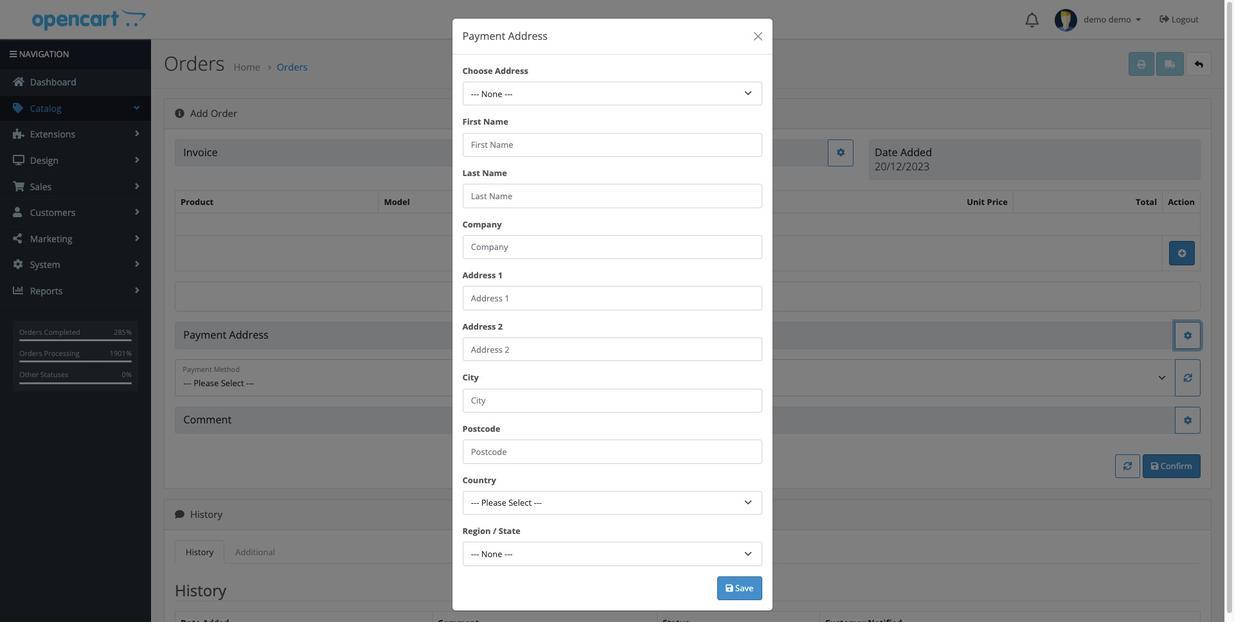 Task type: describe. For each thing, give the bounding box(es) containing it.
share alt image
[[13, 233, 24, 244]]

save image
[[1152, 462, 1159, 471]]

choose address
[[463, 65, 528, 76]]

add order
[[188, 107, 237, 120]]

navigation
[[17, 48, 69, 60]]

order
[[211, 107, 237, 120]]

choose
[[463, 65, 493, 76]]

0 vertical spatial payment address
[[463, 29, 548, 43]]

logout
[[1172, 14, 1199, 25]]

quantity
[[730, 196, 767, 208]]

additional
[[236, 546, 275, 558]]

orders for orders completed
[[19, 327, 42, 337]]

catalog
[[28, 102, 61, 114]]

confirm
[[1159, 461, 1193, 472]]

caret down image
[[1134, 15, 1144, 24]]

orders up add
[[164, 50, 225, 77]]

chart bar image
[[13, 285, 24, 296]]

design
[[28, 154, 59, 167]]

home link
[[234, 60, 260, 73]]

Last Name text field
[[463, 184, 762, 208]]

reports link
[[0, 278, 151, 304]]

opencart image
[[31, 7, 146, 31]]

extensions link
[[0, 122, 151, 147]]

first name
[[463, 116, 509, 128]]

0 vertical spatial payment
[[463, 29, 506, 43]]

bell image
[[1026, 12, 1039, 28]]

tag image
[[13, 103, 24, 113]]

demo demo link
[[1049, 0, 1151, 39]]

address 2
[[463, 321, 503, 332]]

sign out alt image
[[1160, 14, 1170, 24]]

country
[[463, 474, 496, 486]]

marketing
[[28, 233, 72, 245]]

statuses
[[40, 370, 68, 380]]

add
[[190, 107, 208, 120]]

demo demo
[[1078, 14, 1134, 25]]

puzzle piece image
[[13, 129, 24, 139]]

dashboard
[[28, 76, 76, 88]]

2
[[498, 321, 503, 332]]

unit
[[967, 196, 985, 208]]

name for last name
[[482, 167, 507, 179]]

20/12/2023
[[875, 160, 930, 174]]

cog image for customer
[[837, 149, 845, 157]]

completed
[[44, 327, 80, 337]]

orders processing
[[19, 348, 80, 358]]

added
[[901, 145, 932, 159]]

logout link
[[1151, 0, 1212, 39]]

cog image
[[13, 259, 24, 270]]

postcode
[[463, 423, 501, 435]]

1 vertical spatial history
[[186, 546, 214, 558]]

price
[[987, 196, 1008, 208]]

date added 20/12/2023
[[875, 145, 932, 174]]

orders link
[[277, 60, 308, 73]]

desktop image
[[13, 155, 24, 165]]

1
[[498, 269, 503, 281]]

customers link
[[0, 200, 151, 226]]

unit price
[[967, 196, 1008, 208]]

system link
[[0, 252, 151, 278]]

extensions
[[28, 128, 75, 140]]

customers
[[28, 206, 75, 219]]

Company text field
[[463, 235, 762, 259]]

last name
[[463, 167, 507, 179]]

save button
[[718, 577, 762, 601]]



Task type: locate. For each thing, give the bounding box(es) containing it.
date
[[875, 145, 898, 159]]

orders for orders link
[[277, 60, 308, 73]]

home image
[[13, 77, 24, 87]]

other
[[19, 370, 39, 380]]

0 horizontal spatial payment
[[183, 328, 226, 342]]

history link
[[175, 541, 225, 564]]

1 demo from the left
[[1084, 14, 1107, 25]]

history
[[188, 508, 222, 521], [186, 546, 214, 558], [175, 580, 226, 601]]

payment
[[463, 29, 506, 43], [183, 328, 226, 342]]

catalog link
[[0, 96, 151, 121]]

results!
[[680, 219, 709, 230]]

city
[[463, 372, 479, 383]]

demo left caret down icon
[[1109, 14, 1132, 25]]

history down history link at the bottom left
[[175, 580, 226, 601]]

last
[[463, 167, 480, 179]]

refresh image
[[1124, 462, 1132, 471]]

orders completed
[[19, 327, 80, 337]]

marketing link
[[0, 226, 151, 252]]

orders for orders processing
[[19, 348, 42, 358]]

cog image for comment
[[1184, 416, 1193, 425]]

save image
[[726, 585, 733, 593]]

state
[[499, 525, 521, 537]]

1 horizontal spatial payment address
[[463, 29, 548, 43]]

generate image
[[490, 149, 498, 157]]

cog image for payment address
[[1184, 332, 1193, 340]]

sync image
[[1184, 374, 1193, 382]]

address
[[508, 29, 548, 43], [495, 65, 528, 76], [463, 269, 496, 281], [463, 321, 496, 332], [229, 328, 269, 342]]

save
[[733, 583, 754, 594]]

action
[[1168, 196, 1195, 208]]

dashboard link
[[0, 70, 151, 95]]

design link
[[0, 148, 151, 173]]

demo demo image
[[1055, 9, 1078, 32]]

model
[[384, 196, 410, 208]]

sales link
[[0, 174, 151, 199]]

orders right home link
[[277, 60, 308, 73]]

reports
[[28, 285, 63, 297]]

cog image down sync image
[[1184, 416, 1193, 425]]

Address 1 text field
[[463, 286, 762, 310]]

home
[[234, 60, 260, 73]]

info circle image
[[175, 109, 185, 118]]

bars image
[[10, 50, 17, 59]]

company
[[463, 218, 502, 230]]

payment address
[[463, 29, 548, 43], [183, 328, 269, 342]]

orders up 'other'
[[19, 348, 42, 358]]

region
[[463, 525, 491, 537]]

other statuses
[[19, 370, 68, 380]]

first
[[463, 116, 481, 128]]

name for first name
[[484, 116, 509, 128]]

2 vertical spatial history
[[175, 580, 226, 601]]

total
[[1136, 196, 1157, 208]]

plus circle image
[[1178, 250, 1187, 258]]

region / state
[[463, 525, 521, 537]]

customer
[[531, 145, 578, 160]]

Address 2 text field
[[463, 338, 762, 362]]

comment
[[183, 413, 232, 427]]

invoice
[[183, 145, 218, 160]]

1901%
[[110, 348, 132, 358]]

1 vertical spatial name
[[482, 167, 507, 179]]

cog image left date
[[837, 149, 845, 157]]

0%
[[122, 370, 132, 380]]

0 vertical spatial cog image
[[837, 149, 845, 157]]

product
[[181, 196, 214, 208]]

name down the generate image in the top left of the page
[[482, 167, 507, 179]]

no results!
[[667, 219, 709, 230]]

history left additional
[[186, 546, 214, 558]]

additional link
[[225, 541, 286, 564]]

0 vertical spatial name
[[484, 116, 509, 128]]

2 vertical spatial cog image
[[1184, 416, 1193, 425]]

address 1
[[463, 269, 503, 281]]

orders up orders processing
[[19, 327, 42, 337]]

/
[[493, 525, 497, 537]]

0 vertical spatial history
[[188, 508, 222, 521]]

285%
[[114, 327, 132, 337]]

1 horizontal spatial demo
[[1109, 14, 1132, 25]]

0 horizontal spatial demo
[[1084, 14, 1107, 25]]

orders
[[164, 50, 225, 77], [277, 60, 308, 73], [19, 327, 42, 337], [19, 348, 42, 358]]

demo
[[1084, 14, 1107, 25], [1109, 14, 1132, 25]]

name right 'first'
[[484, 116, 509, 128]]

comment image
[[175, 510, 185, 520]]

1 vertical spatial cog image
[[1184, 332, 1193, 340]]

1 horizontal spatial payment
[[463, 29, 506, 43]]

processing
[[44, 348, 80, 358]]

no
[[667, 219, 678, 230]]

City text field
[[463, 389, 762, 413]]

system
[[28, 259, 60, 271]]

history right 'comment' image
[[188, 508, 222, 521]]

name
[[484, 116, 509, 128], [482, 167, 507, 179]]

cog image up sync image
[[1184, 332, 1193, 340]]

shopping cart image
[[13, 181, 24, 191]]

0 horizontal spatial payment address
[[183, 328, 269, 342]]

sales
[[28, 180, 52, 193]]

2 demo from the left
[[1109, 14, 1132, 25]]

Postcode text field
[[463, 440, 762, 464]]

cog image
[[837, 149, 845, 157], [1184, 332, 1193, 340], [1184, 416, 1193, 425]]

user image
[[13, 207, 24, 217]]

1 vertical spatial payment
[[183, 328, 226, 342]]

confirm button
[[1143, 454, 1201, 478]]

1 vertical spatial payment address
[[183, 328, 269, 342]]

First Name text field
[[463, 133, 762, 157]]

back image
[[1195, 60, 1203, 69]]

demo right demo demo image at the top right
[[1084, 14, 1107, 25]]



Task type: vqa. For each thing, say whether or not it's contained in the screenshot.
Approvals
no



